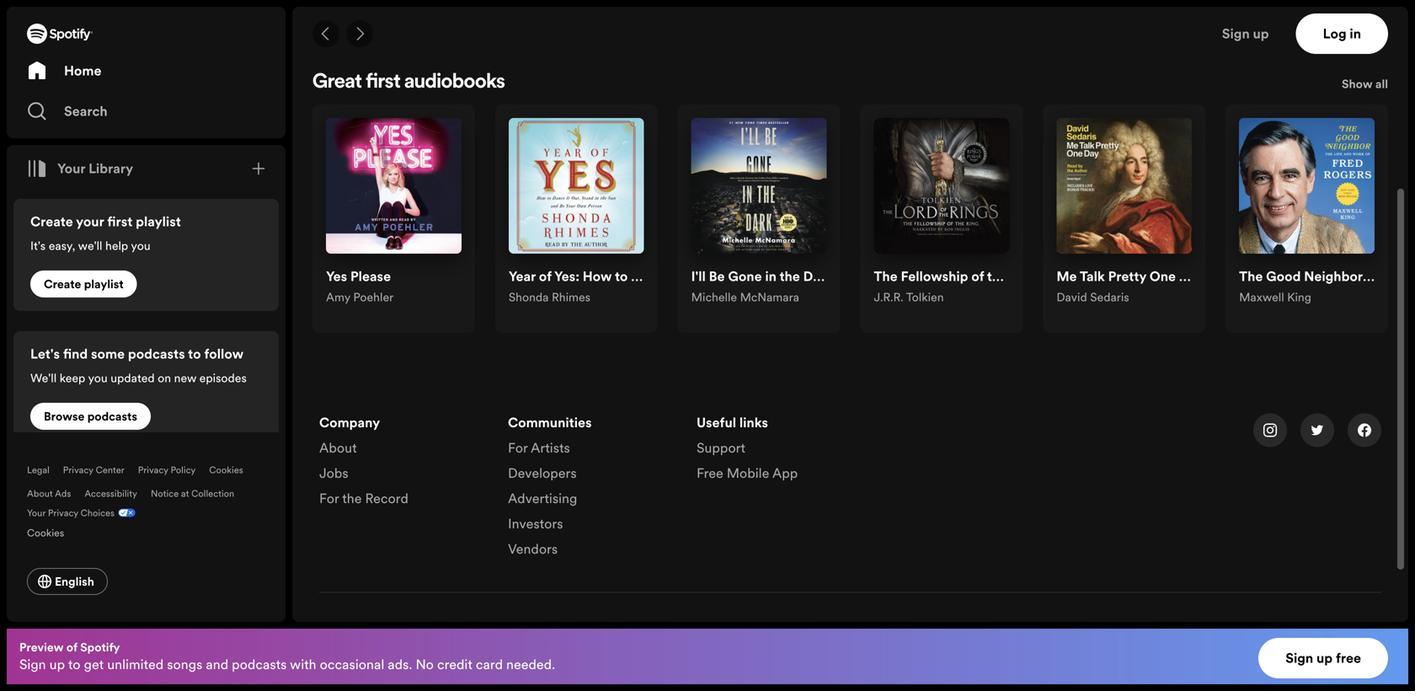 Task type: describe. For each thing, give the bounding box(es) containing it.
your for from
[[1270, 0, 1294, 9]]

for artists link
[[508, 439, 570, 464]]

help
[[105, 238, 128, 254]]

show
[[1343, 76, 1373, 92]]

songs
[[167, 655, 203, 674]]

calm your mind from anxiety with gentle piano and ambient music.
[[1240, 0, 1373, 41]]

browse podcasts link
[[30, 403, 151, 430]]

of
[[66, 639, 77, 655]]

privacy policy
[[138, 464, 196, 476]]

list containing communities
[[508, 414, 677, 565]]

free mobile app link
[[697, 464, 798, 489]]

episodes
[[199, 370, 247, 386]]

search link
[[27, 94, 265, 128]]

playlist inside the create your first playlist it's easy, we'll help you
[[136, 212, 181, 231]]

create playlist button
[[30, 271, 137, 298]]

about link
[[319, 439, 357, 464]]

keep
[[60, 370, 85, 386]]

privacy down ads
[[48, 506, 78, 519]]

maxwell
[[1240, 289, 1285, 305]]

and inside preview of spotify sign up to get unlimited songs and podcasts with occasional ads. no credit card needed.
[[206, 655, 228, 674]]

developers
[[508, 464, 577, 483]]

top bar and user menu element
[[292, 7, 1409, 61]]

your for your privacy choices
[[27, 506, 46, 519]]

gentle
[[1307, 9, 1340, 25]]

mind
[[1297, 0, 1324, 9]]

your for your library
[[57, 159, 85, 178]]

at
[[181, 487, 189, 500]]

up for sign up
[[1254, 24, 1270, 43]]

podcasts inside let's find some podcasts to follow we'll keep you updated on new episodes
[[128, 345, 185, 363]]

podcasts inside preview of spotify sign up to get unlimited songs and podcasts with occasional ads. no credit card needed.
[[232, 655, 287, 674]]

communities for artists developers advertising investors vendors
[[508, 414, 592, 558]]

great first audiobooks element
[[313, 72, 1389, 333]]

occasional
[[320, 655, 385, 674]]

with inside hits to boost your mood and fill you with happiness!
[[387, 9, 410, 25]]

one
[[1150, 267, 1177, 285]]

investors link
[[508, 515, 563, 540]]

hits to boost your mood and fill you with happiness!
[[326, 0, 454, 41]]

app
[[773, 464, 798, 483]]

some
[[91, 345, 125, 363]]

spotify
[[80, 639, 120, 655]]

your library
[[57, 159, 133, 178]]

yes
[[326, 267, 347, 285]]

ambient
[[1263, 25, 1306, 41]]

new
[[174, 370, 196, 386]]

preview
[[19, 639, 64, 655]]

1 vertical spatial podcasts
[[87, 408, 137, 424]]

1 horizontal spatial first
[[366, 72, 401, 93]]

j.r.r.
[[874, 289, 904, 305]]

sign up free button
[[1259, 638, 1389, 678]]

english button
[[27, 568, 108, 595]]

go forward image
[[353, 27, 367, 40]]

and inside hits to boost your mood and fill you with happiness!
[[326, 9, 346, 25]]

show all link
[[1343, 74, 1389, 98]]

rhimes
[[552, 289, 591, 305]]

home link
[[27, 54, 265, 88]]

for inside company about jobs for the record
[[319, 489, 339, 508]]

in
[[1350, 24, 1362, 43]]

mcnamara
[[740, 289, 800, 305]]

tolkien
[[907, 289, 944, 305]]

1 vertical spatial cookies
[[27, 526, 64, 540]]

card
[[476, 655, 503, 674]]

notice
[[151, 487, 179, 500]]

library
[[89, 159, 133, 178]]

to inside hits to boost your mood and fill you with happiness!
[[350, 0, 361, 9]]

company about jobs for the record
[[319, 414, 409, 508]]

accessibility
[[85, 487, 137, 500]]

ads
[[55, 487, 71, 500]]

create for playlist
[[44, 276, 81, 292]]

record
[[365, 489, 409, 508]]

twitter image
[[1311, 424, 1325, 437]]

to inside let's find some podcasts to follow we'll keep you updated on new episodes
[[188, 345, 201, 363]]

easy,
[[49, 238, 75, 254]]

fill
[[349, 9, 362, 25]]

with inside preview of spotify sign up to get unlimited songs and podcasts with occasional ads. no credit card needed.
[[290, 655, 317, 674]]

jobs
[[319, 464, 349, 483]]

about ads link
[[27, 487, 71, 500]]

california consumer privacy act (ccpa) opt-out icon image
[[115, 506, 136, 523]]

with inside calm your mind from anxiety with gentle piano and ambient music.
[[1281, 9, 1304, 25]]

links
[[740, 414, 768, 432]]

talk
[[1080, 267, 1106, 285]]

audiobooks
[[405, 72, 505, 93]]

artists
[[531, 439, 570, 457]]

me talk pretty one day link
[[1057, 267, 1204, 289]]

collection
[[191, 487, 234, 500]]

let's find some podcasts to follow we'll keep you updated on new episodes
[[30, 345, 247, 386]]

sign for sign up free
[[1286, 649, 1314, 667]]

poehler
[[353, 289, 394, 305]]

sign inside preview of spotify sign up to get unlimited songs and podcasts with occasional ads. no credit card needed.
[[19, 655, 46, 674]]

for the record link
[[319, 489, 409, 515]]

list containing useful links
[[697, 414, 866, 489]]

unlimited
[[107, 655, 164, 674]]

spotify image
[[27, 24, 93, 44]]

great first audiobooks
[[313, 72, 505, 93]]

great first audiobooks link
[[313, 72, 505, 93]]

privacy policy link
[[138, 464, 196, 476]]



Task type: locate. For each thing, give the bounding box(es) containing it.
to left get
[[68, 655, 81, 674]]

your left mind
[[1270, 0, 1294, 9]]

podcasts down updated
[[87, 408, 137, 424]]

1 vertical spatial your
[[27, 506, 46, 519]]

cookies link down your privacy choices
[[27, 523, 78, 541]]

and inside calm your mind from anxiety with gentle piano and ambient music.
[[1240, 25, 1260, 41]]

you right keep
[[88, 370, 108, 386]]

3 list from the left
[[697, 414, 866, 489]]

all
[[1376, 76, 1389, 92]]

2 horizontal spatial with
[[1281, 9, 1304, 25]]

browse podcasts
[[44, 408, 137, 424]]

to
[[350, 0, 361, 9], [188, 345, 201, 363], [68, 655, 81, 674]]

support link
[[697, 439, 746, 464]]

sign down calm
[[1223, 24, 1250, 43]]

create inside the create your first playlist it's easy, we'll help you
[[30, 212, 73, 231]]

find
[[63, 345, 88, 363]]

0 horizontal spatial you
[[88, 370, 108, 386]]

pretty
[[1109, 267, 1147, 285]]

1 vertical spatial cookies link
[[27, 523, 78, 541]]

1 horizontal spatial your
[[397, 0, 420, 9]]

anxiety
[[1240, 9, 1278, 25]]

king
[[1288, 289, 1312, 305]]

2 horizontal spatial up
[[1317, 649, 1333, 667]]

log in button
[[1297, 13, 1389, 54]]

david
[[1057, 289, 1088, 305]]

boost
[[364, 0, 394, 9]]

1 horizontal spatial with
[[387, 9, 410, 25]]

up for sign up free
[[1317, 649, 1333, 667]]

1 horizontal spatial to
[[188, 345, 201, 363]]

with
[[387, 9, 410, 25], [1281, 9, 1304, 25], [290, 655, 317, 674]]

piano
[[1343, 9, 1373, 25]]

free
[[697, 464, 724, 483]]

1 list from the left
[[319, 414, 488, 515]]

up inside 'button'
[[1317, 649, 1333, 667]]

main element
[[7, 7, 286, 622]]

to right hits
[[350, 0, 361, 9]]

create up easy,
[[30, 212, 73, 231]]

michelle
[[692, 289, 737, 305]]

0 horizontal spatial your
[[76, 212, 104, 231]]

about left ads
[[27, 487, 53, 500]]

cookies down your privacy choices
[[27, 526, 64, 540]]

0 horizontal spatial your
[[27, 506, 46, 519]]

list
[[319, 414, 488, 515], [508, 414, 677, 565], [697, 414, 866, 489]]

your inside hits to boost your mood and fill you with happiness!
[[397, 0, 420, 9]]

your left library
[[57, 159, 85, 178]]

the
[[342, 489, 362, 508]]

yes please link
[[326, 267, 391, 289]]

your right the boost
[[397, 0, 420, 9]]

company
[[319, 414, 380, 432]]

get
[[84, 655, 104, 674]]

about inside "main" element
[[27, 487, 53, 500]]

instagram image
[[1264, 424, 1278, 437]]

your privacy choices
[[27, 506, 115, 519]]

0 vertical spatial create
[[30, 212, 73, 231]]

0 vertical spatial to
[[350, 0, 361, 9]]

you right help on the left of the page
[[131, 238, 151, 254]]

0 horizontal spatial first
[[107, 212, 133, 231]]

sign inside 'button'
[[1286, 649, 1314, 667]]

1 vertical spatial for
[[319, 489, 339, 508]]

hits
[[326, 0, 347, 9]]

first up help on the left of the page
[[107, 212, 133, 231]]

playlist inside create playlist button
[[84, 276, 124, 292]]

up left free
[[1317, 649, 1333, 667]]

list containing company
[[319, 414, 488, 515]]

0 horizontal spatial for
[[319, 489, 339, 508]]

vendors link
[[508, 540, 558, 565]]

podcasts up "on"
[[128, 345, 185, 363]]

0 vertical spatial first
[[366, 72, 401, 93]]

calm
[[1240, 0, 1268, 9]]

1 horizontal spatial cookies
[[209, 464, 243, 476]]

you for podcasts
[[88, 370, 108, 386]]

up left of
[[49, 655, 65, 674]]

your up we'll
[[76, 212, 104, 231]]

sign up
[[1223, 24, 1270, 43]]

and right songs
[[206, 655, 228, 674]]

1 horizontal spatial you
[[131, 238, 151, 254]]

0 horizontal spatial cookies
[[27, 526, 64, 540]]

go back image
[[319, 27, 333, 40]]

accessibility link
[[85, 487, 137, 500]]

1 horizontal spatial playlist
[[136, 212, 181, 231]]

choices
[[81, 506, 115, 519]]

and down calm
[[1240, 25, 1260, 41]]

preview of spotify sign up to get unlimited songs and podcasts with occasional ads. no credit card needed.
[[19, 639, 555, 674]]

0 vertical spatial podcasts
[[128, 345, 185, 363]]

privacy up notice
[[138, 464, 168, 476]]

2 horizontal spatial and
[[1240, 25, 1260, 41]]

1 vertical spatial create
[[44, 276, 81, 292]]

you right fill
[[364, 9, 384, 25]]

1 horizontal spatial list
[[508, 414, 677, 565]]

advertising link
[[508, 489, 578, 515]]

cookies up collection
[[209, 464, 243, 476]]

1 horizontal spatial for
[[508, 439, 528, 457]]

up inside "button"
[[1254, 24, 1270, 43]]

0 horizontal spatial with
[[290, 655, 317, 674]]

for inside communities for artists developers advertising investors vendors
[[508, 439, 528, 457]]

about up jobs
[[319, 439, 357, 457]]

0 horizontal spatial sign
[[19, 655, 46, 674]]

day
[[1180, 267, 1204, 285]]

no
[[416, 655, 434, 674]]

we'll
[[78, 238, 102, 254]]

english
[[55, 573, 94, 590]]

support
[[697, 439, 746, 457]]

sedaris
[[1091, 289, 1130, 305]]

0 horizontal spatial and
[[206, 655, 228, 674]]

me talk pretty one day david sedaris
[[1057, 267, 1204, 305]]

to up new
[[188, 345, 201, 363]]

up
[[1254, 24, 1270, 43], [1317, 649, 1333, 667], [49, 655, 65, 674]]

up down calm
[[1254, 24, 1270, 43]]

1 horizontal spatial and
[[326, 9, 346, 25]]

your for playlist
[[76, 212, 104, 231]]

useful
[[697, 414, 737, 432]]

privacy for privacy center
[[63, 464, 93, 476]]

developers link
[[508, 464, 577, 489]]

sign inside "button"
[[1223, 24, 1250, 43]]

1 horizontal spatial cookies link
[[209, 464, 243, 476]]

jobs link
[[319, 464, 349, 489]]

2 vertical spatial to
[[68, 655, 81, 674]]

0 vertical spatial cookies link
[[209, 464, 243, 476]]

2 vertical spatial podcasts
[[232, 655, 287, 674]]

1 vertical spatial you
[[131, 238, 151, 254]]

free
[[1337, 649, 1362, 667]]

0 horizontal spatial playlist
[[84, 276, 124, 292]]

your inside the create your first playlist it's easy, we'll help you
[[76, 212, 104, 231]]

music.
[[1309, 25, 1343, 41]]

log in
[[1324, 24, 1362, 43]]

0 horizontal spatial cookies link
[[27, 523, 78, 541]]

cookies link up collection
[[209, 464, 243, 476]]

first inside the create your first playlist it's easy, we'll help you
[[107, 212, 133, 231]]

2 vertical spatial you
[[88, 370, 108, 386]]

0 vertical spatial about
[[319, 439, 357, 457]]

sign left of
[[19, 655, 46, 674]]

create playlist
[[44, 276, 124, 292]]

sign left free
[[1286, 649, 1314, 667]]

policy
[[171, 464, 196, 476]]

0 horizontal spatial to
[[68, 655, 81, 674]]

you for playlist
[[131, 238, 151, 254]]

1 vertical spatial first
[[107, 212, 133, 231]]

1 vertical spatial playlist
[[84, 276, 124, 292]]

0 horizontal spatial list
[[319, 414, 488, 515]]

mood
[[423, 0, 454, 9]]

2 horizontal spatial you
[[364, 9, 384, 25]]

and left fill
[[326, 9, 346, 25]]

about inside company about jobs for the record
[[319, 439, 357, 457]]

up inside preview of spotify sign up to get unlimited songs and podcasts with occasional ads. no credit card needed.
[[49, 655, 65, 674]]

0 vertical spatial playlist
[[136, 212, 181, 231]]

sign for sign up
[[1223, 24, 1250, 43]]

create for your
[[30, 212, 73, 231]]

let's
[[30, 345, 60, 363]]

your inside button
[[57, 159, 85, 178]]

ads.
[[388, 655, 412, 674]]

privacy for privacy policy
[[138, 464, 168, 476]]

great
[[313, 72, 362, 93]]

first right great
[[366, 72, 401, 93]]

center
[[96, 464, 124, 476]]

create inside button
[[44, 276, 81, 292]]

for left artists
[[508, 439, 528, 457]]

shonda rhimes
[[509, 289, 591, 305]]

to inside preview of spotify sign up to get unlimited songs and podcasts with occasional ads. no credit card needed.
[[68, 655, 81, 674]]

legal
[[27, 464, 50, 476]]

yes please amy poehler
[[326, 267, 394, 305]]

you inside let's find some podcasts to follow we'll keep you updated on new episodes
[[88, 370, 108, 386]]

0 vertical spatial you
[[364, 9, 384, 25]]

create your first playlist it's easy, we'll help you
[[30, 212, 181, 254]]

1 vertical spatial to
[[188, 345, 201, 363]]

facebook image
[[1359, 424, 1372, 437]]

1 horizontal spatial your
[[57, 159, 85, 178]]

podcasts right songs
[[232, 655, 287, 674]]

mobile
[[727, 464, 770, 483]]

you inside the create your first playlist it's easy, we'll help you
[[131, 238, 151, 254]]

search
[[64, 102, 108, 121]]

1 horizontal spatial up
[[1254, 24, 1270, 43]]

0 vertical spatial your
[[57, 159, 85, 178]]

2 list from the left
[[508, 414, 677, 565]]

please
[[351, 267, 391, 285]]

2 horizontal spatial sign
[[1286, 649, 1314, 667]]

0 horizontal spatial up
[[49, 655, 65, 674]]

1 horizontal spatial about
[[319, 439, 357, 457]]

we'll
[[30, 370, 57, 386]]

cookies
[[209, 464, 243, 476], [27, 526, 64, 540]]

with left mood
[[387, 9, 410, 25]]

j.r.r. tolkien
[[874, 289, 944, 305]]

0 vertical spatial for
[[508, 439, 528, 457]]

your
[[397, 0, 420, 9], [1270, 0, 1294, 9], [76, 212, 104, 231]]

2 horizontal spatial to
[[350, 0, 361, 9]]

create down easy,
[[44, 276, 81, 292]]

shonda
[[509, 289, 549, 305]]

1 horizontal spatial sign
[[1223, 24, 1250, 43]]

0 horizontal spatial about
[[27, 487, 53, 500]]

maxwell king
[[1240, 289, 1312, 305]]

for left the
[[319, 489, 339, 508]]

your down about ads link
[[27, 506, 46, 519]]

privacy
[[63, 464, 93, 476], [138, 464, 168, 476], [48, 506, 78, 519]]

2 horizontal spatial your
[[1270, 0, 1294, 9]]

with left gentle
[[1281, 9, 1304, 25]]

your inside calm your mind from anxiety with gentle piano and ambient music.
[[1270, 0, 1294, 9]]

about ads
[[27, 487, 71, 500]]

with left the occasional
[[290, 655, 317, 674]]

you inside hits to boost your mood and fill you with happiness!
[[364, 9, 384, 25]]

it's
[[30, 238, 46, 254]]

privacy center
[[63, 464, 124, 476]]

0 vertical spatial cookies
[[209, 464, 243, 476]]

1 vertical spatial about
[[27, 487, 53, 500]]

privacy up ads
[[63, 464, 93, 476]]

needed.
[[507, 655, 555, 674]]

2 horizontal spatial list
[[697, 414, 866, 489]]



Task type: vqa. For each thing, say whether or not it's contained in the screenshot.
to within the Preview of Spotify Sign up to get unlimited songs and podcasts with occasional ads. No credit card needed.
yes



